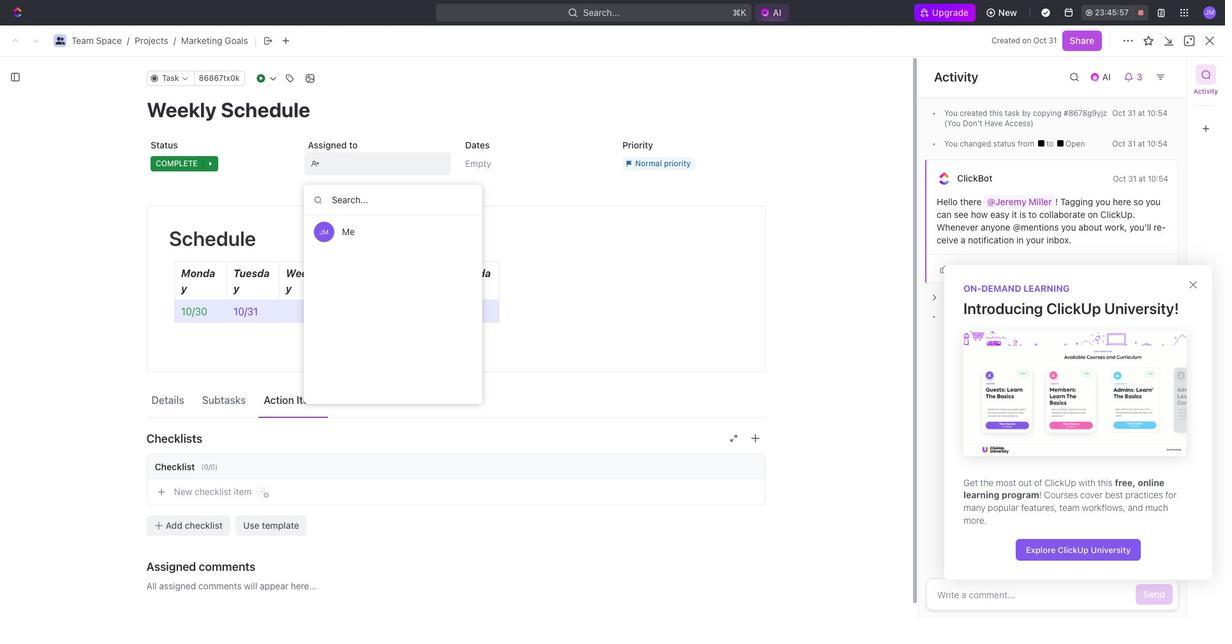 Task type: describe. For each thing, give the bounding box(es) containing it.
dec 5 for row containing invoices
[[889, 477, 913, 488]]

your
[[1026, 235, 1044, 246]]

viewed
[[1010, 249, 1035, 259]]

yesterday for nov 17
[[991, 362, 1032, 373]]

1 guide from the left
[[277, 454, 302, 465]]

1 status from the top
[[993, 139, 1015, 149]]

my docs button
[[244, 218, 287, 244]]

in down january 7, 2021 • in doc at the top of the page
[[989, 168, 996, 179]]

2 status from the top
[[993, 312, 1015, 322]]

tuesda y
[[233, 268, 269, 295]]

shared
[[295, 225, 325, 235]]

collaborate
[[1039, 209, 1085, 220]]

ago for row containing welcome!
[[1026, 500, 1042, 511]]

tuesda
[[233, 268, 269, 279]]

50 mins ago
[[991, 454, 1042, 465]]

copying
[[1033, 108, 1062, 118]]

appear
[[260, 581, 288, 592]]

updated
[[908, 249, 938, 259]]

2 52 from the left
[[991, 385, 1002, 396]]

2 38 from the left
[[991, 523, 1002, 534]]

created for created by me
[[898, 107, 937, 118]]

1 from from the top
[[1018, 139, 1034, 149]]

created by me
[[898, 107, 968, 118]]

subtasks
[[202, 395, 246, 406]]

assigned for assigned comments
[[146, 561, 196, 574]]

item
[[234, 487, 252, 498]]

private
[[336, 225, 366, 235]]

january 1, 2021 • in
[[916, 168, 996, 179]]

nov 17 for yesterday
[[889, 362, 917, 373]]

priority
[[622, 140, 653, 151]]

business time image
[[614, 502, 622, 509]]

1 vertical spatial scope of work
[[626, 408, 687, 419]]

upgrade
[[932, 7, 969, 18]]

details button
[[146, 389, 189, 412]]

introducing
[[963, 300, 1043, 318]]

- for projects
[[741, 362, 745, 373]]

2 changed from the top
[[960, 312, 991, 322]]

new doc button
[[1167, 50, 1220, 70]]

51 for 12
[[991, 408, 1000, 419]]

2021 for january 7, 2021
[[960, 147, 980, 158]]

1 horizontal spatial notes
[[609, 127, 634, 138]]

ago for first row from the bottom of the table containing scope of work
[[1026, 523, 1042, 534]]

@mentions
[[1013, 222, 1059, 233]]

0 vertical spatial 12
[[908, 408, 917, 419]]

archived
[[486, 225, 524, 235]]

template
[[262, 521, 299, 532]]

shared button
[[292, 218, 328, 244]]

details
[[152, 395, 184, 406]]

dates
[[465, 140, 489, 151]]

in inside to in progress
[[954, 322, 961, 332]]

you for changed status from
[[944, 139, 958, 149]]

all
[[1185, 107, 1194, 117]]

it
[[1012, 209, 1017, 220]]

2 52 mins ago from the left
[[991, 385, 1041, 396]]

31 left see
[[1128, 108, 1136, 118]]

new for new checklist item
[[174, 487, 192, 498]]

1 horizontal spatial you
[[1096, 197, 1110, 207]]

|
[[254, 34, 257, 47]]

project inside button
[[236, 362, 266, 373]]

search docs
[[1101, 54, 1154, 65]]

for
[[1165, 490, 1177, 501]]

1 / from the left
[[127, 35, 130, 46]]

see all
[[1169, 107, 1194, 117]]

more.
[[963, 515, 987, 526]]

7,
[[951, 147, 958, 158]]

row containing scope of work
[[206, 263, 1210, 289]]

mins for row containing client 1 scope of work docs
[[1003, 408, 1022, 419]]

⌘k
[[733, 7, 747, 18]]

created for created on oct 31
[[992, 36, 1020, 45]]

all for all assigned comments will appear here...
[[146, 581, 157, 592]]

user group image
[[55, 37, 65, 45]]

resource
[[236, 385, 276, 396]]

assigned comments button
[[146, 552, 765, 583]]

hello
[[937, 197, 958, 207]]

1 52 from the left
[[889, 385, 900, 396]]

all for all
[[225, 225, 235, 235]]

client 1 scope of work docs
[[236, 408, 355, 419]]

reply button
[[1140, 262, 1171, 277]]

10:54 for created this task by copying
[[1147, 108, 1168, 118]]

sidebar navigation
[[0, 45, 191, 619]]

here
[[1113, 197, 1131, 207]]

0 horizontal spatial you
[[1061, 222, 1076, 233]]

1 column header from the left
[[206, 244, 220, 265]]

doc inside row
[[236, 293, 253, 304]]

don't
[[963, 119, 982, 128]]

of down items
[[298, 408, 307, 419]]

10:54 for changed status from
[[1147, 139, 1168, 149]]

ceive
[[937, 222, 1166, 246]]

1 horizontal spatial scope
[[270, 408, 296, 419]]

2 vertical spatial 10:54
[[1148, 174, 1168, 184]]

the
[[980, 478, 994, 489]]

! courses cover best practices for many popular features, team workflows, and much more.
[[963, 490, 1179, 526]]

january for january 7, 2021
[[916, 147, 949, 158]]

projects inside table
[[626, 362, 660, 373]]

you for created this task by copying
[[944, 108, 958, 118]]

nov 17 for 50 mins ago
[[889, 454, 917, 465]]

of right out
[[1034, 478, 1042, 489]]

Edit task name text field
[[146, 98, 765, 122]]

to for to in progress
[[1069, 312, 1077, 322]]

51 mins ago for dec 5
[[991, 431, 1040, 442]]

date for date viewed
[[991, 249, 1008, 259]]

oct left share
[[1034, 36, 1047, 45]]

dec for row containing invoices
[[889, 477, 905, 488]]

! for ! courses cover best practices for many popular features, team workflows, and much more.
[[1039, 490, 1042, 501]]

to up team meetings link
[[349, 140, 357, 151]]

add
[[166, 521, 182, 532]]

✨ template guide
[[626, 454, 704, 465]]

share button
[[1062, 31, 1102, 51]]

nov 21
[[889, 270, 917, 281]]

3 - from the top
[[741, 431, 745, 442]]

untitled link
[[893, 123, 1204, 143]]

here...
[[291, 581, 317, 592]]

5 for row containing dec 5
[[908, 339, 913, 350]]

4 row from the top
[[206, 309, 1210, 335]]

clickbot
[[957, 173, 992, 184]]

dec for fourth row from the top
[[889, 316, 905, 327]]

untitled
[[916, 127, 948, 138]]

1 template from the left
[[236, 454, 275, 465]]

16:15
[[1149, 312, 1168, 322]]

mins for row containing resource management
[[1004, 385, 1024, 396]]

meeting minutes for 38
[[236, 523, 306, 534]]

dec 5 for row containing -
[[889, 431, 913, 442]]

meeting for dec 5
[[236, 316, 270, 327]]

action
[[264, 395, 294, 406]]

popular
[[988, 503, 1019, 514]]

mins for row containing welcome!
[[1004, 500, 1024, 511]]

docs up '86867tx0k'
[[214, 54, 235, 65]]

yesterday for dec 5
[[991, 339, 1032, 350]]

with
[[1079, 478, 1096, 489]]

2 changed status from from the top
[[958, 312, 1037, 322]]

oct up here
[[1113, 174, 1126, 184]]

see all button
[[1164, 105, 1199, 120]]

tagging
[[1060, 197, 1093, 207]]

meeting minutes button for 38
[[222, 516, 598, 541]]

nov 17 row
[[206, 539, 1210, 564]]

of up ✨ template guide
[[654, 408, 663, 419]]

status
[[150, 140, 178, 151]]

send button
[[1136, 585, 1173, 606]]

work inside button
[[276, 270, 298, 281]]

0 horizontal spatial by
[[939, 107, 951, 118]]

this inside task sidebar content section
[[990, 108, 1003, 118]]

assigned to
[[308, 140, 357, 151]]

row containing project notes
[[206, 355, 1210, 381]]

meetings
[[265, 168, 303, 179]]

2 horizontal spatial you
[[1146, 197, 1161, 207]]

2 vertical spatial oct 31 at 10:54
[[1113, 174, 1168, 184]]

checklist for new
[[195, 487, 231, 498]]

nov inside row
[[889, 546, 905, 556]]

1 vertical spatial doc
[[999, 147, 1015, 158]]

6 for invoices
[[286, 477, 292, 488]]

created
[[960, 108, 987, 118]]

1 52 mins ago from the left
[[889, 385, 939, 396]]

! tagging you here so you can see how easy it is to collaborate on clickup. whenever anyone @mentions you about work, you'll re ceive a notification in your inbox.
[[937, 197, 1166, 246]]

notification
[[968, 235, 1014, 246]]

scope inside button
[[236, 270, 263, 281]]

31 up so
[[1128, 174, 1137, 184]]

checklist for add
[[185, 521, 223, 532]]

1 38 from the left
[[889, 523, 900, 534]]

management for agency management
[[659, 500, 713, 511]]

date updated button
[[881, 244, 945, 264]]

features,
[[1021, 503, 1057, 514]]

dec 5 for fourth row from the top
[[889, 316, 913, 327]]

2 horizontal spatial scope
[[626, 408, 652, 419]]

re
[[1154, 222, 1166, 233]]

31 right open
[[1128, 139, 1136, 149]]

by inside task sidebar content section
[[1022, 108, 1031, 118]]

yesterday inside task sidebar content section
[[1102, 312, 1137, 322]]

comments inside dropdown button
[[199, 561, 255, 574]]

49 mins ago
[[991, 477, 1042, 488]]

whenever
[[937, 222, 978, 233]]

projects link
[[135, 35, 168, 46]]

clickup inside button
[[1058, 546, 1089, 556]]

about
[[1079, 222, 1102, 233]]

0 vertical spatial project
[[578, 127, 607, 138]]

31 left share
[[1049, 36, 1057, 45]]

0 horizontal spatial on
[[1022, 36, 1031, 45]]

task sidebar content section
[[918, 57, 1186, 619]]

1 changed status from from the top
[[958, 139, 1037, 149]]

nov 17 for 39 mins ago
[[889, 500, 917, 511]]

on-demand learning introducing clickup university!
[[963, 283, 1179, 318]]

dec for row containing -
[[889, 431, 905, 442]]

ago for row containing invoices
[[1026, 477, 1042, 488]]

search
[[1101, 54, 1130, 65]]

oct 31 at 10:54 for created this task by copying
[[1112, 108, 1168, 118]]

created this task by copying
[[958, 108, 1064, 118]]

mins for row containing invoices
[[1005, 477, 1024, 488]]



Task type: vqa. For each thing, say whether or not it's contained in the screenshot.
THE 'NO FAVORITED DOCS' image
no



Task type: locate. For each thing, give the bounding box(es) containing it.
0 vertical spatial project notes
[[578, 127, 634, 138]]

row containing name
[[206, 244, 1210, 265]]

1 nov from the top
[[889, 270, 905, 281]]

this up best
[[1098, 478, 1113, 489]]

share
[[1070, 35, 1094, 46]]

0 horizontal spatial all
[[146, 581, 157, 592]]

clickup inside on-demand learning introducing clickup university!
[[1046, 300, 1101, 318]]

oct right open
[[1112, 139, 1125, 149]]

docs inside search docs button
[[1133, 54, 1154, 65]]

created up "untitled"
[[898, 107, 937, 118]]

1 horizontal spatial project notes
[[578, 127, 634, 138]]

team
[[1059, 503, 1080, 514]]

2 january from the top
[[916, 168, 949, 179]]

meeting minutes down welcome!
[[236, 523, 306, 534]]

status down have
[[993, 139, 1015, 149]]

row containing client 1 scope of work docs
[[206, 401, 1210, 427]]

notes up 'priority'
[[609, 127, 634, 138]]

recent
[[222, 107, 256, 118]]

6 - from the top
[[741, 500, 745, 511]]

Search by name... text field
[[1007, 219, 1168, 238]]

1 horizontal spatial 38
[[991, 523, 1002, 534]]

1 vertical spatial 2021
[[960, 168, 980, 179]]

team space / projects / marketing goals |
[[71, 34, 257, 47]]

guide down client 1 scope of work docs
[[277, 454, 302, 465]]

ago for row containing resource management
[[1026, 385, 1041, 396]]

in
[[989, 147, 996, 158], [989, 168, 996, 179], [1016, 235, 1024, 246], [954, 322, 961, 332]]

mins for row containing template guide
[[1004, 454, 1024, 465]]

to left open
[[1046, 139, 1056, 149]]

ago for row containing template guide
[[1026, 454, 1042, 465]]

date down notification
[[991, 249, 1008, 259]]

38 mins ago left more. on the right bottom of the page
[[889, 523, 940, 534]]

0 horizontal spatial 12
[[317, 454, 327, 465]]

• for january 1, 2021
[[982, 168, 986, 178]]

private button
[[333, 218, 369, 244]]

scope of work down name at the left
[[236, 270, 298, 281]]

2 minutes from the top
[[273, 523, 306, 534]]

3 nov 17 from the top
[[889, 500, 917, 511]]

by up (you
[[939, 107, 951, 118]]

new down checklist (0/0)
[[174, 487, 192, 498]]

management for resource management
[[278, 385, 333, 396]]

13 row from the top
[[206, 516, 1210, 541]]

✨
[[626, 454, 637, 465]]

nov 17 inside nov 17 row
[[889, 546, 917, 556]]

all assigned comments will appear here...
[[146, 581, 317, 592]]

template up invoices
[[236, 454, 275, 465]]

0 vertical spatial meeting minutes button
[[222, 309, 598, 335]]

- for agency management
[[741, 500, 745, 511]]

1 vertical spatial me
[[342, 227, 355, 237]]

docs inside my docs button
[[262, 225, 283, 235]]

1 vertical spatial created
[[898, 107, 937, 118]]

in left progress
[[954, 322, 961, 332]]

management inside button
[[278, 385, 333, 396]]

2021 right 7,
[[960, 147, 980, 158]]

oct 31 at 10:54 for changed status from
[[1112, 139, 1168, 149]]

1 38 mins ago from the left
[[889, 523, 940, 534]]

11 row from the top
[[206, 470, 1210, 495]]

docs left the 2
[[334, 408, 355, 419]]

assigned comments
[[146, 561, 255, 574]]

4 nov from the top
[[889, 500, 905, 511]]

how
[[971, 209, 988, 220]]

assigned up team meetings link
[[308, 140, 347, 151]]

0 vertical spatial 10:54
[[1147, 108, 1168, 118]]

row containing dec 5
[[206, 332, 1210, 358]]

billing & invoicing
[[626, 477, 698, 488]]

column header
[[206, 244, 220, 265], [606, 244, 733, 265]]

1 vertical spatial on
[[1088, 209, 1098, 220]]

changed down the don't
[[960, 139, 991, 149]]

activity up created
[[934, 70, 978, 84]]

0 horizontal spatial 6
[[268, 293, 274, 304]]

guide up invoicing
[[680, 454, 704, 465]]

monda y
[[181, 268, 215, 295]]

ago for row containing client 1 scope of work docs
[[1025, 408, 1040, 419]]

×
[[1188, 275, 1198, 293]]

docs right my
[[262, 225, 283, 235]]

0 horizontal spatial date
[[889, 249, 906, 259]]

1 horizontal spatial 12
[[908, 408, 917, 419]]

10/30
[[181, 306, 207, 318]]

january
[[916, 147, 949, 158], [916, 168, 949, 179]]

dec for row containing client 1 scope of work docs
[[889, 408, 905, 419]]

checklist down the (0/0)
[[195, 487, 231, 498]]

meeting down the tuesda y
[[236, 316, 270, 327]]

y inside wednesda y
[[286, 283, 291, 295]]

me up (you
[[953, 107, 968, 118]]

1 horizontal spatial work
[[309, 408, 331, 419]]

2 - from the top
[[741, 408, 745, 419]]

38 mins ago down '39 mins ago'
[[991, 523, 1042, 534]]

date up nov 21
[[889, 249, 906, 259]]

dec 5 for row containing doc
[[889, 293, 913, 304]]

10 row from the top
[[206, 447, 1210, 472]]

0 vertical spatial yesterday
[[1102, 312, 1137, 322]]

1 horizontal spatial on
[[1088, 209, 1098, 220]]

you left here
[[1096, 197, 1110, 207]]

archived button
[[483, 218, 527, 244]]

0 horizontal spatial team
[[71, 35, 94, 46]]

minutes right 10/31
[[273, 316, 306, 327]]

1 horizontal spatial all
[[225, 225, 235, 235]]

this inside dialog
[[1098, 478, 1113, 489]]

0 vertical spatial notes
[[609, 127, 634, 138]]

1 nov 17 from the top
[[889, 362, 917, 373]]

saturda
[[451, 268, 490, 279]]

saturda y
[[451, 268, 490, 295]]

0 horizontal spatial template
[[236, 454, 275, 465]]

1 horizontal spatial created
[[992, 36, 1020, 45]]

× button
[[1188, 275, 1198, 293]]

clickup down learning
[[1046, 300, 1101, 318]]

to inside ! tagging you here so you can see how easy it is to collaborate on clickup. whenever anyone @mentions you about work, you'll re ceive a notification in your inbox.
[[1029, 209, 1037, 220]]

a
[[961, 235, 966, 246]]

6
[[268, 293, 274, 304], [286, 477, 292, 488]]

1 - from the top
[[741, 362, 745, 373]]

/ right projects link
[[173, 35, 176, 46]]

0 vertical spatial new
[[998, 7, 1017, 18]]

1 horizontal spatial by
[[1022, 108, 1031, 118]]

all inside button
[[225, 225, 235, 235]]

billing
[[626, 477, 651, 488]]

open
[[1063, 139, 1085, 149]]

2 horizontal spatial doc
[[1196, 54, 1212, 65]]

- for billing & invoicing
[[741, 477, 745, 488]]

8 row from the top
[[206, 401, 1210, 427]]

mins for row containing -
[[1003, 431, 1022, 442]]

• for january 7, 2021
[[983, 148, 987, 158]]

nov for yesterday
[[889, 362, 905, 373]]

row containing resource management
[[206, 379, 1210, 402]]

0 vertical spatial assigned
[[308, 140, 347, 151]]

1 minutes from the top
[[273, 316, 306, 327]]

items
[[297, 395, 323, 406]]

4 17 from the top
[[908, 546, 917, 556]]

inbox.
[[1047, 235, 1071, 246]]

0 horizontal spatial !
[[1039, 490, 1042, 501]]

2 2021 from the top
[[960, 168, 980, 179]]

39 mins ago
[[991, 500, 1042, 511]]

row containing template guide
[[206, 447, 1210, 472]]

row
[[206, 244, 1210, 265], [206, 263, 1210, 289], [206, 286, 1210, 312], [206, 309, 1210, 335], [206, 332, 1210, 358], [206, 355, 1210, 381], [206, 379, 1210, 402], [206, 401, 1210, 427], [206, 425, 1210, 448], [206, 447, 1210, 472], [206, 470, 1210, 495], [206, 494, 1210, 517], [206, 516, 1210, 541]]

6 down tuesda
[[268, 293, 274, 304]]

see
[[1169, 107, 1183, 117]]

&
[[653, 477, 659, 488]]

meeting minutes button down scope of work button on the top left of the page
[[222, 309, 598, 335]]

will
[[244, 581, 257, 592]]

on
[[1022, 36, 1031, 45], [1088, 209, 1098, 220]]

52
[[889, 385, 900, 396], [991, 385, 1002, 396]]

scope down action
[[270, 408, 296, 419]]

you
[[944, 108, 958, 118], [944, 139, 958, 149]]

template
[[236, 454, 275, 465], [640, 454, 678, 465]]

0 vertical spatial me
[[953, 107, 968, 118]]

scope of work up ✨ template guide
[[626, 408, 687, 419]]

demand
[[981, 283, 1021, 294]]

y for tuesda y
[[233, 283, 239, 295]]

3 nov from the top
[[889, 454, 905, 465]]

2 vertical spatial new
[[174, 487, 192, 498]]

row containing doc
[[206, 286, 1210, 312]]

1 vertical spatial activity
[[1194, 87, 1218, 95]]

2 you from the top
[[944, 139, 958, 149]]

5 row from the top
[[206, 332, 1210, 358]]

2 / from the left
[[173, 35, 176, 46]]

0 horizontal spatial project
[[236, 362, 266, 373]]

project notes inside button
[[236, 362, 293, 373]]

0 vertical spatial projects
[[135, 35, 168, 46]]

january 7, 2021 • in doc
[[916, 147, 1015, 158]]

notes up resource management
[[268, 362, 293, 373]]

1 vertical spatial project
[[236, 362, 266, 373]]

yesterday
[[1102, 312, 1137, 322], [991, 339, 1032, 350], [991, 362, 1032, 373]]

1 row from the top
[[206, 244, 1210, 265]]

5 - from the top
[[741, 477, 745, 488]]

2 51 mins ago from the top
[[991, 431, 1040, 442]]

1 horizontal spatial 52 mins ago
[[991, 385, 1041, 396]]

me right 'jm'
[[342, 227, 355, 237]]

2 17 from the top
[[908, 454, 917, 465]]

0 horizontal spatial 38 mins ago
[[889, 523, 940, 534]]

1 horizontal spatial date
[[991, 249, 1008, 259]]

comments down assigned comments
[[198, 581, 242, 592]]

• up clickbot
[[983, 148, 987, 158]]

jm
[[320, 228, 329, 236]]

assigned for assigned to
[[308, 140, 347, 151]]

1 meeting from the top
[[236, 316, 270, 327]]

table
[[206, 244, 1210, 564]]

work right tuesda
[[276, 270, 298, 281]]

to for to
[[1046, 139, 1056, 149]]

january down "untitled"
[[916, 147, 949, 158]]

1 vertical spatial 51
[[991, 431, 1000, 442]]

51 mins ago for dec 12
[[991, 408, 1040, 419]]

0 vertical spatial 2021
[[960, 147, 980, 158]]

dec for row containing doc
[[889, 293, 905, 304]]

dec 5 for row containing dec 5
[[889, 339, 913, 350]]

to inside to in progress
[[1069, 312, 1077, 322]]

0 vertical spatial doc
[[1196, 54, 1212, 65]]

wednesda
[[286, 268, 338, 279]]

1 vertical spatial project notes
[[236, 362, 293, 373]]

6 down template guide
[[286, 477, 292, 488]]

1 vertical spatial comments
[[198, 581, 242, 592]]

marketing goals link
[[181, 35, 248, 46]]

0 vertical spatial scope of work
[[236, 270, 298, 281]]

activity up all
[[1194, 87, 1218, 95]]

cell
[[206, 264, 220, 287], [606, 264, 733, 287], [983, 264, 1085, 287], [1085, 264, 1187, 287], [206, 287, 220, 310], [606, 287, 733, 310], [206, 310, 220, 333], [606, 310, 733, 333], [206, 333, 220, 356], [606, 333, 733, 356], [206, 356, 220, 379], [206, 379, 220, 402], [606, 379, 733, 402], [733, 379, 881, 402], [206, 402, 220, 425], [206, 425, 220, 448], [220, 425, 606, 448], [206, 448, 220, 471], [206, 471, 220, 494], [1187, 471, 1210, 494], [206, 494, 220, 517], [1187, 494, 1210, 517], [206, 517, 220, 540], [606, 517, 733, 540], [733, 517, 881, 540], [1187, 517, 1210, 540], [206, 540, 220, 563], [606, 540, 733, 563], [733, 540, 881, 563], [983, 540, 1085, 563], [1187, 540, 1210, 563]]

on inside ! tagging you here so you can see how easy it is to collaborate on clickup. whenever anyone @mentions you about work, you'll re ceive a notification in your inbox.
[[1088, 209, 1098, 220]]

oct 31 at 10:54 up so
[[1113, 174, 1168, 184]]

y for monda y
[[181, 283, 187, 295]]

5 for row containing -
[[908, 431, 913, 442]]

51 for 5
[[991, 431, 1000, 442]]

10:54 down see all button at the right top of the page
[[1147, 139, 1168, 149]]

0 vertical spatial status
[[993, 139, 1015, 149]]

checklist right add
[[185, 521, 223, 532]]

1 horizontal spatial guide
[[680, 454, 704, 465]]

new for new doc
[[1175, 54, 1193, 65]]

0 vertical spatial activity
[[934, 70, 978, 84]]

17 for yesterday
[[908, 362, 917, 373]]

project notes up 'priority'
[[578, 127, 634, 138]]

/ right space
[[127, 35, 130, 46]]

row containing invoices
[[206, 470, 1210, 495]]

1 horizontal spatial !
[[1055, 197, 1058, 207]]

date inside button
[[889, 249, 906, 259]]

oct
[[1034, 36, 1047, 45], [1112, 108, 1125, 118], [1112, 139, 1125, 149], [1113, 174, 1126, 184]]

to right do
[[1069, 312, 1077, 322]]

1 51 from the top
[[991, 408, 1000, 419]]

work,
[[1105, 222, 1127, 233]]

out
[[1019, 478, 1032, 489]]

oct 31 at 10:54
[[1112, 108, 1168, 118], [1112, 139, 1168, 149], [1113, 174, 1168, 184]]

7 row from the top
[[206, 379, 1210, 402]]

y down wednesda
[[286, 283, 291, 295]]

17 for 39 mins ago
[[908, 500, 917, 511]]

you up (you
[[944, 108, 958, 118]]

1 horizontal spatial me
[[953, 107, 968, 118]]

0 vertical spatial 51 mins ago
[[991, 408, 1040, 419]]

2 meeting from the top
[[236, 523, 270, 534]]

2 from from the top
[[1018, 312, 1034, 322]]

table containing scope of work
[[206, 244, 1210, 564]]

4 y from the left
[[451, 283, 457, 295]]

yesterday at 16:15
[[1102, 312, 1168, 322]]

12 row from the top
[[206, 494, 1210, 517]]

2 template from the left
[[640, 454, 678, 465]]

1 horizontal spatial project
[[578, 127, 607, 138]]

clickup up courses
[[1045, 478, 1076, 489]]

meeting minutes button
[[222, 309, 598, 335], [222, 516, 598, 541]]

0 horizontal spatial 52 mins ago
[[889, 385, 939, 396]]

meeting minutes button up "assigned comments" dropdown button
[[222, 516, 598, 541]]

1 vertical spatial meeting minutes
[[236, 523, 306, 534]]

1 meeting minutes button from the top
[[222, 309, 598, 335]]

0 horizontal spatial work
[[276, 270, 298, 281]]

free,
[[1115, 478, 1136, 489]]

1 vertical spatial 12
[[317, 454, 327, 465]]

invoices
[[236, 477, 271, 488]]

1 vertical spatial team
[[240, 168, 262, 179]]

guide
[[277, 454, 302, 465], [680, 454, 704, 465]]

1 horizontal spatial 38 mins ago
[[991, 523, 1042, 534]]

checklist
[[195, 487, 231, 498], [185, 521, 223, 532]]

1 51 mins ago from the top
[[991, 408, 1040, 419]]

search docs button
[[1083, 50, 1162, 70]]

meeting minutes down the tuesda y
[[236, 316, 306, 327]]

1 you from the top
[[944, 108, 958, 118]]

0 vertical spatial changed status from
[[958, 139, 1037, 149]]

welcome!
[[236, 500, 278, 511]]

1 vertical spatial oct 31 at 10:54
[[1112, 139, 1168, 149]]

at
[[1138, 108, 1145, 118], [1138, 139, 1145, 149], [1139, 174, 1146, 184], [1140, 312, 1147, 322]]

1 vertical spatial meeting
[[236, 523, 270, 534]]

in down have
[[989, 147, 996, 158]]

by up access)
[[1022, 108, 1031, 118]]

scope down name at the left
[[236, 270, 263, 281]]

oct 31 at 10:54 down see all button at the right top of the page
[[1112, 139, 1168, 149]]

minutes for 38
[[273, 523, 306, 534]]

meeting for 38 mins ago
[[236, 523, 270, 534]]

1 vertical spatial 51 mins ago
[[991, 431, 1040, 442]]

can
[[937, 209, 952, 220]]

1 meeting minutes from the top
[[236, 316, 306, 327]]

y inside the saturda y
[[451, 283, 457, 295]]

1 vertical spatial minutes
[[273, 523, 306, 534]]

! for ! tagging you here so you can see how easy it is to collaborate on clickup. whenever anyone @mentions you about work, you'll re ceive a notification in your inbox.
[[1055, 197, 1058, 207]]

0 horizontal spatial me
[[342, 227, 355, 237]]

1 vertical spatial this
[[1098, 478, 1113, 489]]

projects inside the 'team space / projects / marketing goals |'
[[135, 35, 168, 46]]

10:54 up re
[[1148, 174, 1168, 184]]

minutes for dec
[[273, 316, 306, 327]]

easy
[[990, 209, 1009, 220]]

4 nov 17 from the top
[[889, 546, 917, 556]]

action items
[[264, 395, 323, 406]]

meeting minutes button for dec
[[222, 309, 598, 335]]

1 horizontal spatial doc
[[999, 147, 1015, 158]]

2021 for january 1, 2021
[[960, 168, 980, 179]]

new up created on oct 31
[[998, 7, 1017, 18]]

2 meeting minutes button from the top
[[222, 516, 598, 541]]

17 inside row
[[908, 546, 917, 556]]

2 horizontal spatial work
[[665, 408, 687, 419]]

1 y from the left
[[181, 283, 187, 295]]

• inside january 1, 2021 • in
[[982, 168, 986, 178]]

online
[[1138, 478, 1165, 489]]

changed up progress
[[960, 312, 991, 322]]

17 for 50 mins ago
[[908, 454, 917, 465]]

2 row from the top
[[206, 263, 1210, 289]]

2 38 mins ago from the left
[[991, 523, 1042, 534]]

activity
[[934, 70, 978, 84], [1194, 87, 1218, 95]]

1 vertical spatial new
[[1175, 54, 1193, 65]]

on down new button
[[1022, 36, 1031, 45]]

in up viewed
[[1016, 235, 1024, 246]]

task sidebar navigation tab list
[[1192, 64, 1220, 139]]

ago for row containing -
[[1025, 431, 1040, 442]]

2 vertical spatial doc
[[236, 293, 253, 304]]

- for scope of work
[[741, 408, 745, 419]]

scope up ✨
[[626, 408, 652, 419]]

4 - from the top
[[741, 454, 745, 465]]

0 vertical spatial management
[[278, 385, 333, 396]]

dec for row containing dec 5
[[889, 339, 905, 350]]

mins for first row from the bottom of the table containing scope of work
[[1004, 523, 1024, 534]]

2 nov 17 from the top
[[889, 454, 917, 465]]

checklist inside button
[[185, 521, 223, 532]]

1 vertical spatial clickup
[[1045, 478, 1076, 489]]

(you
[[944, 119, 961, 128]]

new checklist item
[[174, 487, 252, 498]]

free, online learning program
[[963, 478, 1167, 501]]

scope of work inside button
[[236, 270, 298, 281]]

2 nov from the top
[[889, 362, 905, 373]]

team meetings link
[[217, 163, 528, 184]]

created down new button
[[992, 36, 1020, 45]]

y for wednesda y
[[286, 283, 291, 295]]

0 vertical spatial 51
[[991, 408, 1000, 419]]

6 for doc
[[268, 293, 274, 304]]

0 horizontal spatial management
[[278, 385, 333, 396]]

• inside january 7, 2021 • in doc
[[983, 148, 987, 158]]

5 for row containing doc
[[908, 293, 913, 304]]

template up "&"
[[640, 454, 678, 465]]

notes inside button
[[268, 362, 293, 373]]

my docs
[[247, 225, 283, 235]]

meeting minutes for dec
[[236, 316, 306, 327]]

2 guide from the left
[[680, 454, 704, 465]]

search...
[[583, 7, 620, 18]]

all left "assigned"
[[146, 581, 157, 592]]

1 horizontal spatial template
[[640, 454, 678, 465]]

1 vertical spatial management
[[659, 500, 713, 511]]

checklist (0/0)
[[155, 462, 218, 472]]

5 for row containing invoices
[[908, 477, 913, 488]]

you right so
[[1146, 197, 1161, 207]]

in inside ! tagging you here so you can see how easy it is to collaborate on clickup. whenever anyone @mentions you about work, you'll re ceive a notification in your inbox.
[[1016, 235, 1024, 246]]

1 17 from the top
[[908, 362, 917, 373]]

new doc
[[1175, 54, 1212, 65]]

0 horizontal spatial doc
[[236, 293, 253, 304]]

of inside scope of work button
[[265, 270, 274, 281]]

docs inside row
[[334, 408, 355, 419]]

many
[[963, 503, 985, 514]]

cover
[[1080, 490, 1103, 501]]

2 date from the left
[[991, 249, 1008, 259]]

welcome! button
[[222, 494, 598, 517]]

nov for 50 mins ago
[[889, 454, 905, 465]]

explore clickup university
[[1026, 546, 1131, 556]]

0 horizontal spatial this
[[990, 108, 1003, 118]]

5 for fourth row from the top
[[908, 316, 913, 327]]

activity inside task sidebar navigation tab list
[[1194, 87, 1218, 95]]

to right is
[[1029, 209, 1037, 220]]

0 horizontal spatial activity
[[934, 70, 978, 84]]

progress
[[963, 322, 995, 332]]

3 row from the top
[[206, 286, 1210, 312]]

tab list containing all
[[221, 218, 527, 244]]

0 horizontal spatial scope
[[236, 270, 263, 281]]

row containing welcome!
[[206, 494, 1210, 517]]

6 row from the top
[[206, 355, 1210, 381]]

all left my
[[225, 225, 235, 235]]

management down invoicing
[[659, 500, 713, 511]]

meeting down welcome!
[[236, 523, 270, 534]]

minutes right use
[[273, 523, 306, 534]]

3 17 from the top
[[908, 500, 917, 511]]

1 date from the left
[[889, 249, 906, 259]]

y for saturda y
[[451, 283, 457, 295]]

project notes inside project notes link
[[578, 127, 634, 138]]

new for new
[[998, 7, 1017, 18]]

1 2021 from the top
[[960, 147, 980, 158]]

assigned up "assigned"
[[146, 561, 196, 574]]

-
[[741, 362, 745, 373], [741, 408, 745, 419], [741, 431, 745, 442], [741, 454, 745, 465], [741, 477, 745, 488], [741, 500, 745, 511]]

Search... text field
[[304, 185, 482, 216]]

dialog containing ×
[[944, 265, 1212, 581]]

1 vertical spatial status
[[993, 312, 1015, 322]]

tab list
[[221, 218, 527, 244]]

! inside the ! courses cover best practices for many popular features, team workflows, and much more.
[[1039, 490, 1042, 501]]

changed status from down have
[[958, 139, 1037, 149]]

0 vertical spatial from
[[1018, 139, 1034, 149]]

date inside button
[[991, 249, 1008, 259]]

to
[[1046, 139, 1056, 149], [349, 140, 357, 151], [1029, 209, 1037, 220], [1046, 312, 1055, 322], [1069, 312, 1077, 322]]

agency
[[626, 500, 657, 511]]

team for team meetings
[[240, 168, 262, 179]]

activity inside task sidebar content section
[[934, 70, 978, 84]]

0 vertical spatial •
[[983, 148, 987, 158]]

0 vertical spatial all
[[225, 225, 235, 235]]

on up about
[[1088, 209, 1098, 220]]

2 meeting minutes from the top
[[236, 523, 306, 534]]

0 vertical spatial meeting minutes
[[236, 316, 306, 327]]

resource management
[[236, 385, 333, 396]]

y down 'monda'
[[181, 283, 187, 295]]

y inside the tuesda y
[[233, 283, 239, 295]]

y inside monda y
[[181, 283, 187, 295]]

to for to do
[[1046, 312, 1055, 322]]

1 horizontal spatial column header
[[606, 244, 733, 265]]

- for ✨ template guide
[[741, 454, 745, 465]]

1 vertical spatial all
[[146, 581, 157, 592]]

23:45:57
[[1095, 8, 1129, 17]]

1 horizontal spatial management
[[659, 500, 713, 511]]

1 changed from the top
[[960, 139, 991, 149]]

1 january from the top
[[916, 147, 949, 158]]

explore
[[1026, 546, 1056, 556]]

use template
[[243, 521, 299, 532]]

5 nov from the top
[[889, 546, 905, 556]]

2 y from the left
[[233, 283, 239, 295]]

docs right search
[[1133, 54, 1154, 65]]

1 horizontal spatial projects
[[626, 362, 660, 373]]

team inside the 'team space / projects / marketing goals |'
[[71, 35, 94, 46]]

team right user group icon
[[71, 35, 94, 46]]

my
[[247, 225, 260, 235]]

doc inside button
[[1196, 54, 1212, 65]]

january left 1,
[[916, 168, 949, 179]]

0 vertical spatial !
[[1055, 197, 1058, 207]]

nov for 39 mins ago
[[889, 500, 905, 511]]

0 vertical spatial clickup
[[1046, 300, 1101, 318]]

y
[[181, 283, 187, 295], [233, 283, 239, 295], [286, 283, 291, 295], [451, 283, 457, 295]]

2 51 from the top
[[991, 431, 1000, 442]]

comments up all assigned comments will appear here...
[[199, 561, 255, 574]]

9 row from the top
[[206, 425, 1210, 448]]

oct right #8678g9yjz
[[1112, 108, 1125, 118]]

dialog
[[944, 265, 1212, 581]]

1 horizontal spatial assigned
[[308, 140, 347, 151]]

this up have
[[990, 108, 1003, 118]]

assigned inside dropdown button
[[146, 561, 196, 574]]

3 y from the left
[[286, 283, 291, 295]]

team for team space / projects / marketing goals |
[[71, 35, 94, 46]]

project notes up resource
[[236, 362, 293, 373]]

invoicing
[[662, 477, 698, 488]]

0 vertical spatial on
[[1022, 36, 1031, 45]]

0 vertical spatial 6
[[268, 293, 274, 304]]

! inside ! tagging you here so you can see how easy it is to collaborate on clickup. whenever anyone @mentions you about work, you'll re ceive a notification in your inbox.
[[1055, 197, 1058, 207]]

status up progress
[[993, 312, 1015, 322]]

new up see all
[[1175, 54, 1193, 65]]

date for date updated
[[889, 249, 906, 259]]

to left do
[[1046, 312, 1055, 322]]

oct 31 at 10:54 left see
[[1112, 108, 1168, 118]]

january for january 1, 2021
[[916, 168, 949, 179]]

0 horizontal spatial notes
[[268, 362, 293, 373]]

y down saturda
[[451, 283, 457, 295]]

team space link
[[71, 35, 122, 46]]

1 vertical spatial notes
[[268, 362, 293, 373]]

! up collaborate at the top
[[1055, 197, 1058, 207]]

row containing -
[[206, 425, 1210, 448]]

you down collaborate at the top
[[1061, 222, 1076, 233]]

10:54 left see
[[1147, 108, 1168, 118]]

assigned
[[308, 140, 347, 151], [146, 561, 196, 574]]

2 column header from the left
[[606, 244, 733, 265]]



